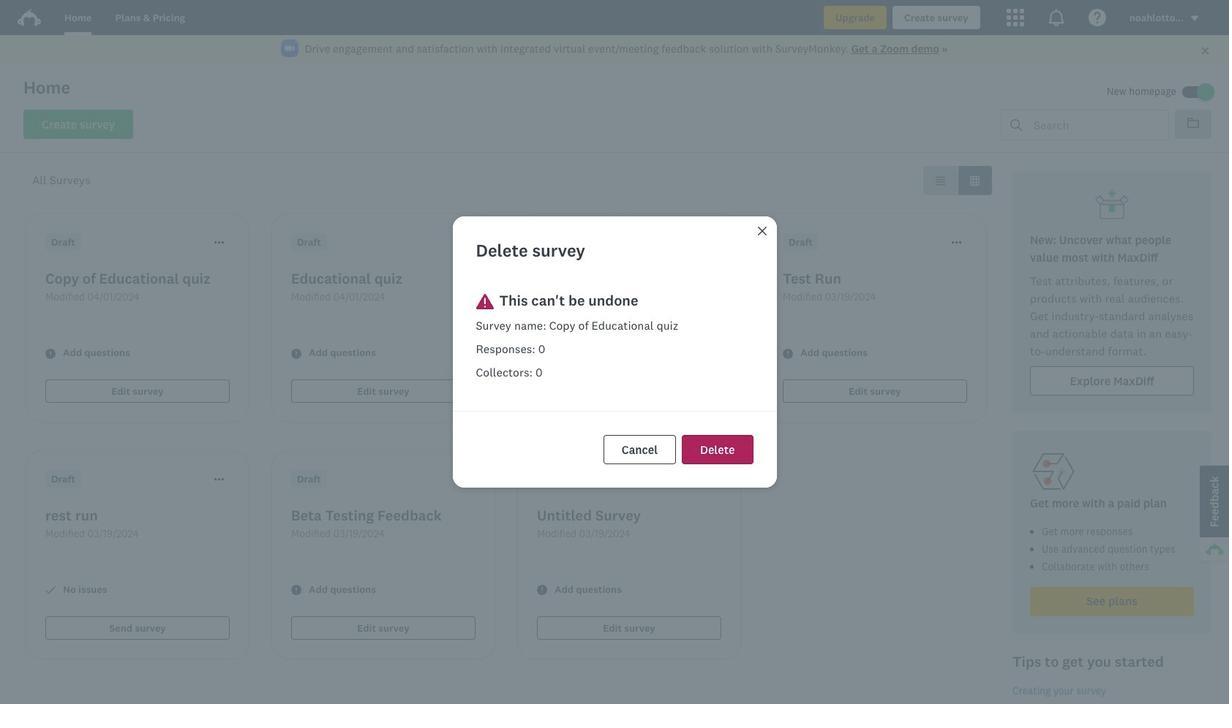 Task type: locate. For each thing, give the bounding box(es) containing it.
group
[[923, 166, 992, 195]]

warning image
[[291, 349, 301, 359], [537, 349, 547, 359], [783, 349, 793, 359], [291, 586, 301, 596]]

close image
[[758, 227, 766, 236]]

products icon image
[[1007, 9, 1024, 26], [1007, 9, 1024, 26]]

1 horizontal spatial warning image
[[537, 586, 547, 596]]

1 brand logo image from the top
[[18, 6, 41, 29]]

dropdown arrow icon image
[[1190, 13, 1200, 24], [1191, 16, 1199, 21]]

0 vertical spatial warning image
[[45, 349, 56, 359]]

max diff icon image
[[1095, 188, 1130, 223]]

close image
[[756, 225, 768, 237]]

brand logo image
[[18, 6, 41, 29], [18, 9, 41, 26]]

dialog
[[453, 217, 777, 488]]

x image
[[1201, 46, 1210, 56]]

warning image
[[45, 349, 56, 359], [537, 586, 547, 596]]



Task type: vqa. For each thing, say whether or not it's contained in the screenshot.
Warning image
yes



Task type: describe. For each thing, give the bounding box(es) containing it.
this can't be undone image
[[476, 294, 494, 312]]

2 brand logo image from the top
[[18, 9, 41, 26]]

1 vertical spatial warning image
[[537, 586, 547, 596]]

this can't be undone image
[[476, 294, 494, 310]]

help icon image
[[1089, 9, 1106, 26]]

0 horizontal spatial warning image
[[45, 349, 56, 359]]

search image
[[1010, 119, 1022, 131]]

response based pricing icon image
[[1030, 449, 1077, 495]]

notification center icon image
[[1048, 9, 1065, 26]]

no issues image
[[45, 586, 56, 596]]

folders image
[[1188, 118, 1199, 128]]

folders image
[[1188, 117, 1199, 129]]

search image
[[1010, 119, 1022, 131]]

Search text field
[[1022, 110, 1168, 140]]



